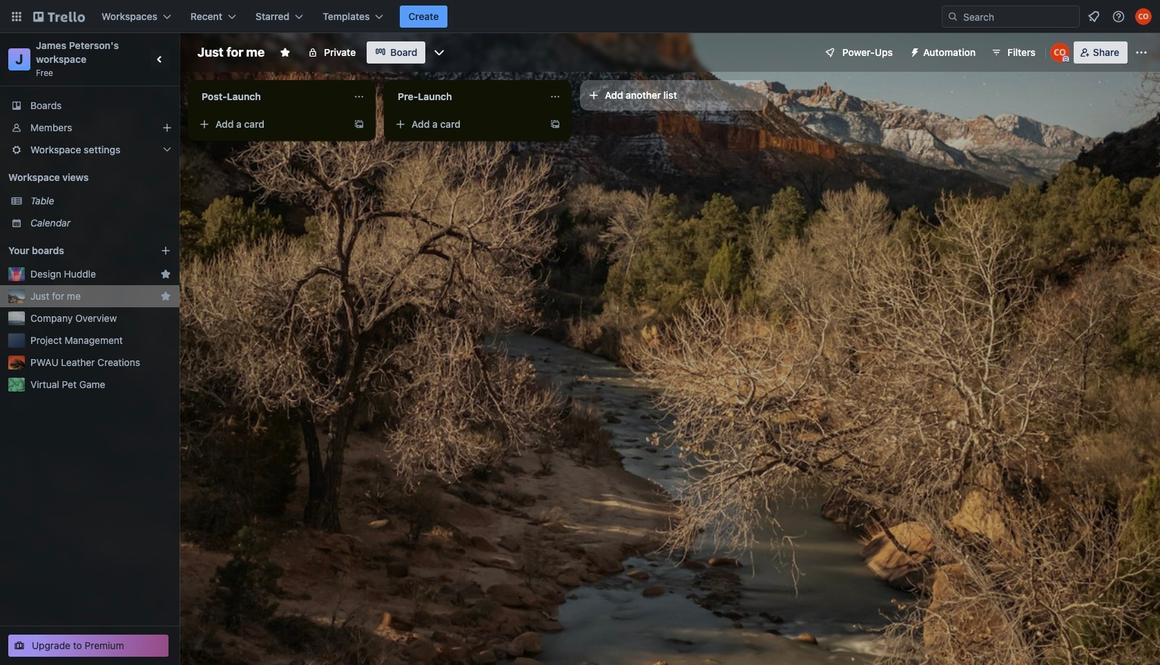 Task type: describe. For each thing, give the bounding box(es) containing it.
sm image
[[904, 41, 923, 61]]

workspace navigation collapse icon image
[[151, 50, 170, 69]]

add board image
[[160, 245, 171, 256]]

1 starred icon image from the top
[[160, 269, 171, 280]]

2 starred icon image from the top
[[160, 291, 171, 302]]

primary element
[[0, 0, 1160, 33]]

search image
[[948, 11, 959, 22]]

back to home image
[[33, 6, 85, 28]]

Search field
[[959, 7, 1080, 26]]

customize views image
[[433, 46, 446, 59]]



Task type: locate. For each thing, give the bounding box(es) containing it.
show menu image
[[1135, 46, 1149, 59]]

christina overa (christinaovera) image down search field
[[1050, 43, 1070, 62]]

starred icon image
[[160, 269, 171, 280], [160, 291, 171, 302]]

0 vertical spatial christina overa (christinaovera) image
[[1136, 8, 1152, 25]]

0 notifications image
[[1086, 8, 1102, 25]]

your boards with 6 items element
[[8, 242, 140, 259]]

star or unstar board image
[[280, 47, 291, 58]]

christina overa (christinaovera) image
[[1136, 8, 1152, 25], [1050, 43, 1070, 62]]

create from template… image
[[354, 119, 365, 130]]

1 vertical spatial starred icon image
[[160, 291, 171, 302]]

None text field
[[390, 86, 544, 108]]

this member is an admin of this board. image
[[1063, 56, 1069, 62]]

None text field
[[193, 86, 348, 108]]

Board name text field
[[191, 41, 272, 64]]

0 vertical spatial starred icon image
[[160, 269, 171, 280]]

1 vertical spatial christina overa (christinaovera) image
[[1050, 43, 1070, 62]]

0 horizontal spatial christina overa (christinaovera) image
[[1050, 43, 1070, 62]]

1 horizontal spatial christina overa (christinaovera) image
[[1136, 8, 1152, 25]]

christina overa (christinaovera) image right open information menu icon
[[1136, 8, 1152, 25]]

create from template… image
[[550, 119, 561, 130]]

open information menu image
[[1112, 10, 1126, 23]]



Task type: vqa. For each thing, say whether or not it's contained in the screenshot.
"sparkle" image
no



